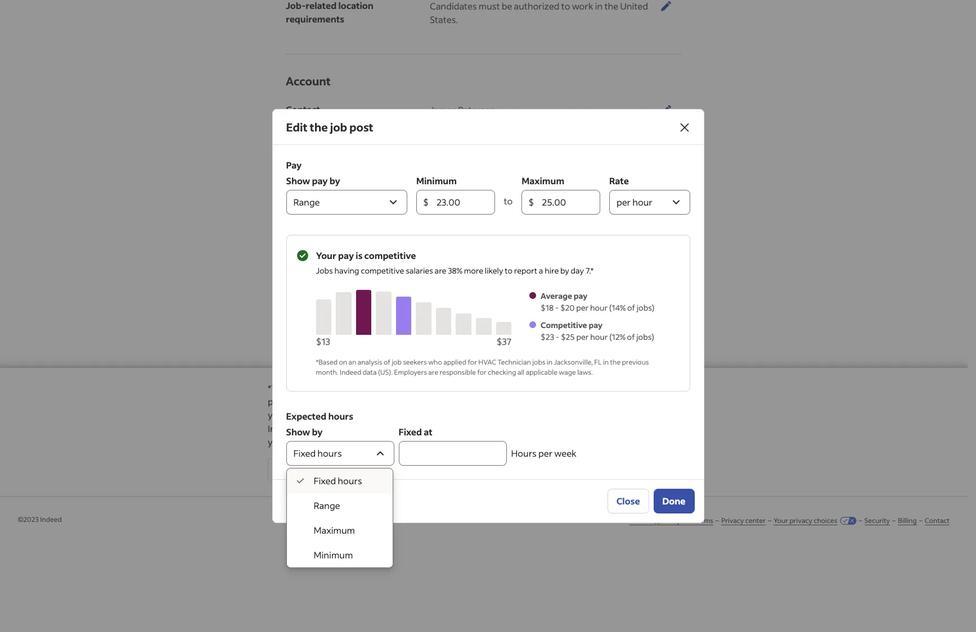 Task type: vqa. For each thing, say whether or not it's contained in the screenshot.
the topmost Make
no



Task type: describe. For each thing, give the bounding box(es) containing it.
work
[[572, 0, 593, 12]]

your privacy choices
[[774, 517, 837, 525]]

there
[[318, 287, 340, 298]]

ac
[[461, 164, 472, 176]]

supplemental
[[331, 313, 384, 323]]

future
[[632, 383, 659, 394]]

- for $20
[[555, 303, 559, 313]]

requirements
[[286, 13, 344, 25]]

analysis
[[358, 358, 382, 367]]

opened,
[[307, 437, 341, 448]]

user
[[656, 423, 674, 435]]

employees
[[286, 193, 333, 205]]

4 – from the left
[[892, 517, 896, 525]]

report
[[514, 266, 537, 276]]

guarantee
[[587, 383, 631, 394]]

are inside your pay is competitive jobs having competitive salaries are 38% more likely to report a hire by day 7.*
[[435, 266, 446, 276]]

cookie
[[305, 423, 334, 435]]

*the numbers provided are estimates based on past performance and do not guarantee future performance. by selecting confirm, you agree that you have reviewed and edited this job post to reflect your requirements, and that this job will be posted and applications will be processed in accordance with indeed's
[[268, 383, 697, 435]]

indeed inside . you consent to indeed informing a user that you have opened, viewed or made a decision regarding the user's application.
[[575, 423, 604, 435]]

of for (12%
[[627, 332, 635, 343]]

peterson
[[458, 104, 496, 116]]

38%
[[448, 266, 462, 276]]

center
[[745, 517, 766, 525]]

(12%
[[609, 332, 625, 343]]

your for your pay is competitive jobs having competitive salaries are 38% more likely to report a hire by day 7.*
[[316, 250, 336, 262]]

having
[[334, 266, 359, 276]]

likely
[[485, 266, 503, 276]]

$18
[[541, 303, 554, 313]]

pay inside there are items above that need your attention to continue. pay supplemental pay types benefits hiring timeline for this job
[[385, 313, 399, 323]]

there are items above that need your attention to continue. pay supplemental pay types benefits hiring timeline for this job
[[318, 287, 542, 347]]

0 vertical spatial privacy
[[363, 423, 393, 435]]

7.*
[[586, 266, 594, 276]]

post inside dialog
[[349, 120, 373, 134]]

cookie policy link
[[305, 423, 359, 435]]

show by list box
[[287, 469, 392, 568]]

2 vertical spatial a
[[411, 437, 416, 448]]

edit how you heard about indeed image
[[659, 223, 673, 236]]

in right fl
[[603, 358, 609, 367]]

5 – from the left
[[919, 517, 922, 525]]

to inside . you consent to indeed informing a user that you have opened, viewed or made a decision regarding the user's application.
[[565, 423, 574, 435]]

wage
[[559, 368, 576, 377]]

jobs
[[532, 358, 545, 367]]

and up decision
[[421, 423, 437, 435]]

$13
[[316, 336, 330, 348]]

by
[[326, 396, 337, 408]]

you down based
[[415, 396, 430, 408]]

states.
[[430, 14, 458, 25]]

of for (14%
[[627, 303, 635, 313]]

types
[[401, 313, 422, 323]]

fixed inside dropdown button
[[293, 448, 316, 460]]

edit how you heard about indeed element
[[421, 218, 682, 243]]

2 horizontal spatial a
[[649, 423, 654, 435]]

previous
[[622, 358, 649, 367]]

have inside the *the numbers provided are estimates based on past performance and do not guarantee future performance. by selecting confirm, you agree that you have reviewed and edited this job post to reflect your requirements, and that this job will be posted and applications will be processed in accordance with indeed's
[[494, 396, 514, 408]]

you right how
[[307, 223, 324, 235]]

show by
[[286, 426, 323, 438]]

*the
[[268, 383, 287, 394]]

laws.
[[577, 368, 593, 377]]

by inside your pay is competitive jobs having competitive salaries are 38% more likely to report a hire by day 7.*
[[560, 266, 569, 276]]

0 vertical spatial fixed
[[399, 426, 422, 438]]

consent
[[529, 423, 563, 435]]

hours inside dropdown button
[[317, 448, 342, 460]]

fixed hours button
[[286, 442, 394, 466]]

605
[[441, 134, 458, 146]]

not
[[571, 383, 586, 394]]

and up . you consent to indeed informing a user that you have opened, viewed or made a decision regarding the user's application.
[[476, 410, 492, 421]]

applications
[[494, 410, 545, 421]]

per inside competitive pay $23 - $25 per hour (12% of jobs)
[[576, 332, 589, 343]]

do
[[558, 383, 569, 394]]

that up cookie policy privacy policy and
[[367, 410, 384, 421]]

numbers
[[289, 383, 326, 394]]

attention
[[459, 287, 495, 298]]

hvac
[[478, 358, 496, 367]]

show for expected hours
[[286, 426, 310, 438]]

to inside candidates must be authorized to work in the united states.
[[561, 0, 570, 12]]

fixed hours inside dropdown button
[[293, 448, 342, 460]]

0 horizontal spatial be
[[433, 410, 444, 421]]

1 vertical spatial for
[[468, 358, 477, 367]]

indeed inside *based on an analysis of job seekers who applied for hvac technician jobs in jacksonville, fl in the previous month. indeed data (us). employers are responsible for checking all applicable wage laws.
[[340, 368, 361, 377]]

2 – from the left
[[768, 517, 771, 525]]

job up "fixed at"
[[403, 410, 416, 421]]

edited
[[573, 396, 600, 408]]

in right jobs
[[547, 358, 552, 367]]

edit contact element
[[421, 98, 682, 124]]

back
[[295, 465, 316, 477]]

Maximum field
[[542, 190, 593, 215]]

a inside your pay is competitive jobs having competitive salaries are 38% more likely to report a hire by day 7.*
[[539, 266, 543, 276]]

icy hot ac repair
[[430, 164, 501, 176]]

confirm,
[[378, 396, 413, 408]]

fixed hours inside option
[[314, 475, 362, 487]]

accordance
[[629, 410, 677, 421]]

requirements,
[[289, 410, 347, 421]]

salaries
[[406, 266, 433, 276]]

0 vertical spatial hours
[[328, 411, 353, 422]]

job right "phone"
[[330, 120, 347, 134]]

on inside *based on an analysis of job seekers who applied for hvac technician jobs in jacksonville, fl in the previous month. indeed data (us). employers are responsible for checking all applicable wage laws.
[[339, 358, 347, 367]]

range inside show by list box
[[314, 500, 340, 512]]

authorized
[[514, 0, 560, 12]]

must
[[479, 0, 500, 12]]

9337
[[475, 134, 494, 146]]

be inside candidates must be authorized to work in the united states.
[[502, 0, 512, 12]]

account
[[286, 74, 331, 88]]

edit phone number image
[[659, 133, 673, 147]]

pay button
[[331, 300, 345, 312]]

minimum inside the edit the job post dialog
[[416, 175, 457, 187]]

back button
[[268, 459, 325, 483]]

edit the job post
[[286, 120, 373, 134]]

location
[[338, 0, 373, 11]]

cookies, privacy and terms link
[[630, 517, 713, 526]]

pay for average
[[574, 291, 588, 302]]

and left terms
[[682, 517, 694, 525]]

seekers
[[403, 358, 427, 367]]

fl
[[594, 358, 602, 367]]

1 horizontal spatial privacy
[[721, 517, 744, 525]]

jobs
[[316, 266, 333, 276]]

per left the week
[[538, 448, 552, 460]]

your for your privacy choices
[[774, 517, 788, 525]]

cookies,
[[630, 517, 656, 525]]

and down do
[[556, 396, 571, 408]]

jacksonville,
[[554, 358, 593, 367]]

range button
[[286, 190, 407, 215]]

that up the posted
[[458, 396, 475, 408]]

(us).
[[378, 368, 393, 377]]

pay for competitive
[[589, 320, 603, 331]]

2 policy from the left
[[395, 423, 420, 435]]

james peterson
[[430, 104, 496, 116]]

indeed right 'about'
[[380, 223, 410, 235]]

you
[[511, 423, 527, 435]]

edit the job post dialog
[[272, 109, 704, 524]]

*based on an analysis of job seekers who applied for hvac technician jobs in jacksonville, fl in the previous month. indeed data (us). employers are responsible for checking all applicable wage laws.
[[316, 358, 649, 377]]

all
[[518, 368, 524, 377]]

fixed hours option
[[287, 469, 392, 494]]

2 vertical spatial this
[[386, 410, 401, 421]]

informing
[[606, 423, 647, 435]]

rate
[[609, 175, 629, 187]]

month.
[[316, 368, 338, 377]]

for inside there are items above that need your attention to continue. pay supplemental pay types benefits hiring timeline for this job
[[386, 336, 397, 347]]

49
[[446, 194, 457, 205]]

of inside *based on an analysis of job seekers who applied for hvac technician jobs in jacksonville, fl in the previous month. indeed data (us). employers are responsible for checking all applicable wage laws.
[[384, 358, 390, 367]]

$ for minimum
[[423, 196, 429, 208]]



Task type: locate. For each thing, give the bounding box(es) containing it.
jobs) inside competitive pay $23 - $25 per hour (12% of jobs)
[[636, 332, 654, 343]]

1 jobs) from the top
[[637, 303, 655, 313]]

2 vertical spatial of
[[384, 358, 390, 367]]

2 vertical spatial for
[[477, 368, 487, 377]]

jobs) right (14%
[[637, 303, 655, 313]]

at
[[424, 426, 432, 438]]

range
[[293, 196, 320, 208], [314, 500, 340, 512]]

checking
[[488, 368, 516, 377]]

will up the at
[[418, 410, 431, 421]]

the inside candidates must be authorized to work in the united states.
[[605, 0, 618, 12]]

- right $18
[[555, 303, 559, 313]]

range down show pay by at left
[[293, 196, 320, 208]]

be up consent
[[562, 410, 573, 421]]

done button
[[653, 489, 695, 514]]

1 vertical spatial range
[[314, 500, 340, 512]]

need
[[420, 287, 439, 298]]

your up jobs
[[316, 250, 336, 262]]

in inside the *the numbers provided are estimates based on past performance and do not guarantee future performance. by selecting confirm, you agree that you have reviewed and edited this job post to reflect your requirements, and that this job will be posted and applications will be processed in accordance with indeed's
[[619, 410, 627, 421]]

1 will from the left
[[418, 410, 431, 421]]

1 horizontal spatial privacy
[[790, 517, 812, 525]]

edit
[[286, 120, 307, 134]]

how you heard about indeed
[[286, 223, 410, 235]]

name
[[350, 163, 374, 175]]

0 vertical spatial of
[[627, 303, 635, 313]]

fixed at
[[399, 426, 432, 438]]

2 will from the left
[[546, 410, 560, 421]]

Minimum field
[[437, 190, 488, 215]]

responsible
[[440, 368, 476, 377]]

how
[[286, 223, 306, 235]]

your up indeed's
[[268, 410, 287, 421]]

maximum
[[522, 175, 564, 187], [314, 525, 355, 537]]

1 horizontal spatial have
[[494, 396, 514, 408]]

1 $ from the left
[[423, 196, 429, 208]]

1 horizontal spatial a
[[539, 266, 543, 276]]

0 vertical spatial range
[[293, 196, 320, 208]]

jobs) up previous
[[636, 332, 654, 343]]

minimum inside show by list box
[[314, 550, 353, 561]]

0 horizontal spatial $
[[423, 196, 429, 208]]

0 vertical spatial your
[[286, 163, 306, 175]]

that down 'with'
[[676, 423, 693, 435]]

privacy policy link
[[363, 423, 420, 435]]

to inside your pay is competitive jobs having competitive salaries are 38% more likely to report a hire by day 7.*
[[505, 266, 513, 276]]

in right work
[[595, 0, 603, 12]]

of up (us).
[[384, 358, 390, 367]]

the down .
[[497, 437, 510, 448]]

in
[[595, 0, 603, 12], [547, 358, 552, 367], [603, 358, 609, 367], [619, 410, 627, 421]]

competitive
[[364, 250, 416, 262], [361, 266, 404, 276]]

hour for average pay
[[590, 303, 608, 313]]

to left work
[[561, 0, 570, 12]]

1 vertical spatial contact
[[925, 517, 950, 525]]

2 horizontal spatial your
[[774, 517, 788, 525]]

1 vertical spatial hours
[[317, 448, 342, 460]]

your
[[286, 163, 306, 175], [316, 250, 336, 262], [774, 517, 788, 525]]

jobs) for average pay $18 - $20 per hour (14% of jobs)
[[637, 303, 655, 313]]

hire
[[545, 266, 559, 276]]

2 show from the top
[[286, 426, 310, 438]]

Fixed at field
[[399, 442, 507, 466]]

2 privacy from the left
[[790, 517, 812, 525]]

for
[[386, 336, 397, 347], [468, 358, 477, 367], [477, 368, 487, 377]]

privacy center link
[[721, 517, 766, 526]]

of inside average pay $18 - $20 per hour (14% of jobs)
[[627, 303, 635, 313]]

pay up show pay by at left
[[286, 159, 302, 171]]

privacy
[[658, 517, 680, 525], [790, 517, 812, 525]]

hours up the cookie policy link
[[328, 411, 353, 422]]

cookie policy privacy policy and
[[305, 423, 439, 435]]

maximum inside the edit the job post dialog
[[522, 175, 564, 187]]

that inside . you consent to indeed informing a user that you have opened, viewed or made a decision regarding the user's application.
[[676, 423, 693, 435]]

0 vertical spatial have
[[494, 396, 514, 408]]

- inside average pay $18 - $20 per hour (14% of jobs)
[[555, 303, 559, 313]]

- for $25
[[556, 332, 559, 343]]

1 horizontal spatial pay
[[331, 301, 345, 312]]

security link
[[864, 517, 890, 526]]

971
[[459, 134, 473, 146]]

hours down the cookie policy link
[[317, 448, 342, 460]]

.
[[507, 423, 510, 435]]

0 horizontal spatial contact
[[286, 104, 320, 115]]

1 vertical spatial competitive
[[361, 266, 404, 276]]

on inside the *the numbers provided are estimates based on past performance and do not guarantee future performance. by selecting confirm, you agree that you have reviewed and edited this job post to reflect your requirements, and that this job will be posted and applications will be processed in accordance with indeed's
[[452, 383, 463, 394]]

2 $ from the left
[[528, 196, 534, 208]]

1 vertical spatial your
[[316, 250, 336, 262]]

$37
[[496, 336, 511, 348]]

0 horizontal spatial a
[[411, 437, 416, 448]]

range inside popup button
[[293, 196, 320, 208]]

2 horizontal spatial be
[[562, 410, 573, 421]]

to right 1
[[435, 194, 444, 205]]

fixed down the fixed hours dropdown button
[[314, 475, 336, 487]]

of right (14%
[[627, 303, 635, 313]]

0 vertical spatial this
[[399, 336, 412, 347]]

job up seekers
[[414, 336, 425, 347]]

1 vertical spatial pay
[[331, 301, 345, 312]]

0 horizontal spatial minimum
[[314, 550, 353, 561]]

0 horizontal spatial policy
[[336, 423, 359, 435]]

1 horizontal spatial minimum
[[416, 175, 457, 187]]

hours inside option
[[338, 475, 362, 487]]

pay up employees
[[312, 175, 328, 187]]

and down selecting
[[349, 410, 365, 421]]

1 horizontal spatial post
[[634, 396, 652, 408]]

0 vertical spatial minimum
[[416, 175, 457, 187]]

maximum down fixed hours option
[[314, 525, 355, 537]]

your inside there are items above that need your attention to continue. pay supplemental pay types benefits hiring timeline for this job
[[440, 287, 458, 298]]

0 vertical spatial pay
[[286, 159, 302, 171]]

1 vertical spatial fixed
[[293, 448, 316, 460]]

your pay is competitive jobs having competitive salaries are 38% more likely to report a hire by day 7.*
[[316, 250, 594, 276]]

0 vertical spatial competitive
[[364, 250, 416, 262]]

by up range popup button
[[330, 175, 340, 187]]

the inside *based on an analysis of job seekers who applied for hvac technician jobs in jacksonville, fl in the previous month. indeed data (us). employers are responsible for checking all applicable wage laws.
[[610, 358, 621, 367]]

competitive up above
[[361, 266, 404, 276]]

jobs) inside average pay $18 - $20 per hour (14% of jobs)
[[637, 303, 655, 313]]

1 vertical spatial by
[[560, 266, 569, 276]]

close image
[[678, 121, 691, 134]]

show
[[286, 175, 310, 187], [286, 426, 310, 438]]

show down expected
[[286, 426, 310, 438]]

of
[[627, 303, 635, 313], [627, 332, 635, 343], [384, 358, 390, 367]]

privacy down "done" button
[[658, 517, 680, 525]]

privacy for and
[[658, 517, 680, 525]]

job down guarantee
[[619, 396, 632, 408]]

1 privacy from the left
[[658, 517, 680, 525]]

- inside competitive pay $23 - $25 per hour (12% of jobs)
[[556, 332, 559, 343]]

range down fixed hours option
[[314, 500, 340, 512]]

you inside . you consent to indeed informing a user that you have opened, viewed or made a decision regarding the user's application.
[[268, 437, 283, 448]]

to down "likely"
[[496, 287, 505, 298]]

expected hours
[[286, 411, 353, 422]]

the
[[605, 0, 618, 12], [310, 120, 328, 134], [610, 358, 621, 367], [497, 437, 510, 448]]

maximum up the maximum $ field
[[522, 175, 564, 187]]

policy
[[336, 423, 359, 435], [395, 423, 420, 435]]

pay down average pay $18 - $20 per hour (14% of jobs)
[[589, 320, 603, 331]]

fixed hours
[[293, 448, 342, 460], [314, 475, 362, 487]]

0 horizontal spatial your
[[286, 163, 306, 175]]

contact link
[[925, 517, 950, 526]]

pay up $20
[[574, 291, 588, 302]]

job
[[330, 120, 347, 134], [414, 336, 425, 347], [392, 358, 402, 367], [619, 396, 632, 408], [403, 410, 416, 421]]

– right center
[[768, 517, 771, 525]]

that left need
[[402, 287, 418, 298]]

past
[[465, 383, 483, 394]]

viewed
[[343, 437, 373, 448]]

0 horizontal spatial post
[[349, 120, 373, 134]]

is
[[356, 250, 363, 262]]

edit contact image
[[659, 104, 673, 117]]

an
[[349, 358, 356, 367]]

more
[[464, 266, 483, 276]]

you
[[307, 223, 324, 235], [415, 396, 430, 408], [477, 396, 492, 408], [268, 437, 283, 448]]

on
[[339, 358, 347, 367], [452, 383, 463, 394]]

0 horizontal spatial for
[[386, 336, 397, 347]]

1 horizontal spatial will
[[546, 410, 560, 421]]

0 horizontal spatial privacy
[[363, 423, 393, 435]]

0 vertical spatial a
[[539, 266, 543, 276]]

policy up made
[[395, 423, 420, 435]]

0 horizontal spatial have
[[285, 437, 305, 448]]

per hour button
[[609, 190, 690, 215]]

and left do
[[541, 383, 557, 394]]

post inside the *the numbers provided are estimates based on past performance and do not guarantee future performance. by selecting confirm, you agree that you have reviewed and edited this job post to reflect your requirements, and that this job will be posted and applications will be processed in accordance with indeed's
[[634, 396, 652, 408]]

are down data
[[367, 383, 381, 394]]

0 vertical spatial by
[[330, 175, 340, 187]]

performance.
[[268, 396, 324, 408]]

candidates must be authorized to work in the united states.
[[430, 0, 648, 25]]

employers
[[394, 368, 427, 377]]

to right "likely"
[[505, 266, 513, 276]]

pay inside your pay is competitive jobs having competitive salaries are 38% more likely to report a hire by day 7.*
[[338, 250, 354, 262]]

show up employees
[[286, 175, 310, 187]]

that inside there are items above that need your attention to continue. pay supplemental pay types benefits hiring timeline for this job
[[402, 287, 418, 298]]

1 vertical spatial a
[[649, 423, 654, 435]]

your right need
[[440, 287, 458, 298]]

data
[[363, 368, 377, 377]]

2 jobs) from the top
[[636, 332, 654, 343]]

the inside . you consent to indeed informing a user that you have opened, viewed or made a decision regarding the user's application.
[[497, 437, 510, 448]]

1
[[430, 194, 434, 205]]

hour for competitive pay
[[590, 332, 608, 343]]

2 horizontal spatial by
[[560, 266, 569, 276]]

applied
[[443, 358, 466, 367]]

1 to 49
[[430, 194, 457, 205]]

1 horizontal spatial by
[[330, 175, 340, 187]]

1 policy from the left
[[336, 423, 359, 435]]

per hour
[[617, 196, 652, 208]]

this inside there are items above that need your attention to continue. pay supplemental pay types benefits hiring timeline for this job
[[399, 336, 412, 347]]

the right edit
[[310, 120, 328, 134]]

post
[[349, 120, 373, 134], [634, 396, 652, 408]]

week
[[554, 448, 577, 460]]

pay for your
[[338, 250, 354, 262]]

show pay by
[[286, 175, 340, 187]]

2 horizontal spatial for
[[477, 368, 487, 377]]

0 vertical spatial for
[[386, 336, 397, 347]]

0 horizontal spatial pay
[[286, 159, 302, 171]]

of right (12%
[[627, 332, 635, 343]]

©2023
[[18, 516, 39, 524]]

1 vertical spatial have
[[285, 437, 305, 448]]

fixed hours down the fixed hours dropdown button
[[314, 475, 362, 487]]

2 vertical spatial fixed
[[314, 475, 336, 487]]

0 horizontal spatial by
[[312, 426, 323, 438]]

fixed left the at
[[399, 426, 422, 438]]

have down the performance
[[494, 396, 514, 408]]

2 vertical spatial hours
[[338, 475, 362, 487]]

1 horizontal spatial your
[[440, 287, 458, 298]]

for down hvac
[[477, 368, 487, 377]]

maximum inside show by list box
[[314, 525, 355, 537]]

to up 'application.'
[[565, 423, 574, 435]]

hour inside competitive pay $23 - $25 per hour (12% of jobs)
[[590, 332, 608, 343]]

you down indeed's
[[268, 437, 283, 448]]

hours per week
[[511, 448, 577, 460]]

hours
[[511, 448, 537, 460]]

number
[[315, 133, 349, 145]]

1 vertical spatial hour
[[590, 303, 608, 313]]

0 vertical spatial maximum
[[522, 175, 564, 187]]

1 vertical spatial fixed hours
[[314, 475, 362, 487]]

0 horizontal spatial on
[[339, 358, 347, 367]]

fixed up the back
[[293, 448, 316, 460]]

posted
[[446, 410, 475, 421]]

pay for show
[[312, 175, 328, 187]]

1 horizontal spatial contact
[[925, 517, 950, 525]]

$
[[423, 196, 429, 208], [528, 196, 534, 208]]

1 horizontal spatial on
[[452, 383, 463, 394]]

your down "phone"
[[286, 163, 306, 175]]

indeed down an at the left bottom
[[340, 368, 361, 377]]

1 – from the left
[[716, 517, 719, 525]]

this down guarantee
[[602, 396, 617, 408]]

by left day
[[560, 266, 569, 276]]

performance
[[484, 383, 539, 394]]

0 horizontal spatial your
[[268, 410, 287, 421]]

heard
[[325, 223, 351, 235]]

show for pay
[[286, 175, 310, 187]]

per right $20
[[576, 303, 589, 313]]

to inside the *the numbers provided are estimates based on past performance and do not guarantee future performance. by selecting confirm, you agree that you have reviewed and edited this job post to reflect your requirements, and that this job will be posted and applications will be processed in accordance with indeed's
[[654, 396, 663, 408]]

are inside the *the numbers provided are estimates based on past performance and do not guarantee future performance. by selecting confirm, you agree that you have reviewed and edited this job post to reflect your requirements, and that this job will be posted and applications will be processed in accordance with indeed's
[[367, 383, 381, 394]]

0 horizontal spatial will
[[418, 410, 431, 421]]

1 vertical spatial this
[[602, 396, 617, 408]]

have inside . you consent to indeed informing a user that you have opened, viewed or made a decision regarding the user's application.
[[285, 437, 305, 448]]

are down who
[[428, 368, 438, 377]]

0 vertical spatial on
[[339, 358, 347, 367]]

of inside competitive pay $23 - $25 per hour (12% of jobs)
[[627, 332, 635, 343]]

1 vertical spatial your
[[268, 410, 287, 421]]

you down the past
[[477, 396, 492, 408]]

2 vertical spatial your
[[774, 517, 788, 525]]

1 vertical spatial post
[[634, 396, 652, 408]]

about
[[352, 223, 378, 235]]

0 vertical spatial jobs)
[[637, 303, 655, 313]]

job inside *based on an analysis of job seekers who applied for hvac technician jobs in jacksonville, fl in the previous month. indeed data (us). employers are responsible for checking all applicable wage laws.
[[392, 358, 402, 367]]

are up the pay button
[[342, 287, 354, 298]]

who
[[428, 358, 442, 367]]

to inside there are items above that need your attention to continue. pay supplemental pay types benefits hiring timeline for this job
[[496, 287, 505, 298]]

be right must
[[502, 0, 512, 12]]

edit job-related location requirements element
[[421, 0, 682, 32]]

your inside the *the numbers provided are estimates based on past performance and do not guarantee future performance. by selecting confirm, you agree that you have reviewed and edited this job post to reflect your requirements, and that this job will be posted and applications will be processed in accordance with indeed's
[[268, 410, 287, 421]]

1 vertical spatial show
[[286, 426, 310, 438]]

your right center
[[774, 517, 788, 525]]

1 vertical spatial minimum
[[314, 550, 353, 561]]

have down indeed's
[[285, 437, 305, 448]]

1 horizontal spatial policy
[[395, 423, 420, 435]]

$ for maximum
[[528, 196, 534, 208]]

per
[[617, 196, 631, 208], [576, 303, 589, 313], [576, 332, 589, 343], [538, 448, 552, 460]]

job-related location requirements
[[286, 0, 373, 25]]

per down rate
[[617, 196, 631, 208]]

a left user on the bottom of the page
[[649, 423, 654, 435]]

0 vertical spatial -
[[555, 303, 559, 313]]

0 vertical spatial your
[[440, 287, 458, 298]]

a right made
[[411, 437, 416, 448]]

hours down the fixed hours dropdown button
[[338, 475, 362, 487]]

1 horizontal spatial be
[[502, 0, 512, 12]]

in up informing
[[619, 410, 627, 421]]

privacy
[[363, 423, 393, 435], [721, 517, 744, 525]]

pay down there
[[331, 301, 345, 312]]

for right the timeline
[[386, 336, 397, 347]]

fixed inside option
[[314, 475, 336, 487]]

are inside there are items above that need your attention to continue. pay supplemental pay types benefits hiring timeline for this job
[[342, 287, 354, 298]]

0 vertical spatial fixed hours
[[293, 448, 342, 460]]

1 vertical spatial jobs)
[[636, 332, 654, 343]]

pay
[[312, 175, 328, 187], [338, 250, 354, 262], [574, 291, 588, 302], [385, 313, 399, 323], [589, 320, 603, 331]]

contact right billing
[[925, 517, 950, 525]]

indeed's
[[268, 423, 303, 435]]

– right terms
[[716, 517, 719, 525]]

pay inside the edit the job post dialog
[[286, 159, 302, 171]]

supplemental pay types button
[[331, 312, 422, 324]]

– right billing
[[919, 517, 922, 525]]

regarding
[[454, 437, 495, 448]]

2 vertical spatial by
[[312, 426, 323, 438]]

1 horizontal spatial for
[[468, 358, 477, 367]]

per inside average pay $18 - $20 per hour (14% of jobs)
[[576, 303, 589, 313]]

to right minimum field
[[504, 195, 513, 207]]

jobs) for competitive pay $23 - $25 per hour (12% of jobs)
[[636, 332, 654, 343]]

your inside your pay is competitive jobs having competitive salaries are 38% more likely to report a hire by day 7.*
[[316, 250, 336, 262]]

0 vertical spatial contact
[[286, 104, 320, 115]]

job up (us).
[[392, 358, 402, 367]]

will
[[418, 410, 431, 421], [546, 410, 560, 421]]

post down future
[[634, 396, 652, 408]]

contact up edit
[[286, 104, 320, 115]]

with
[[679, 410, 697, 421]]

benefits
[[331, 325, 363, 335]]

edit job-related location requirements image
[[659, 0, 673, 13]]

3 – from the left
[[859, 517, 862, 525]]

0 vertical spatial post
[[349, 120, 373, 134]]

per inside popup button
[[617, 196, 631, 208]]

competitive right is at the left
[[364, 250, 416, 262]]

1 horizontal spatial $
[[528, 196, 534, 208]]

items
[[355, 287, 376, 298]]

privacy for choices
[[790, 517, 812, 525]]

hour inside popup button
[[632, 196, 652, 208]]

pay inside there are items above that need your attention to continue. pay supplemental pay types benefits hiring timeline for this job
[[331, 301, 345, 312]]

job inside there are items above that need your attention to continue. pay supplemental pay types benefits hiring timeline for this job
[[414, 336, 425, 347]]

0 horizontal spatial privacy
[[658, 517, 680, 525]]

$ up edit how you heard about indeed element
[[528, 196, 534, 208]]

1 vertical spatial maximum
[[314, 525, 355, 537]]

0 vertical spatial show
[[286, 175, 310, 187]]

1 show from the top
[[286, 175, 310, 187]]

billing link
[[898, 517, 917, 526]]

edit phone number element
[[421, 128, 682, 154]]

this up seekers
[[399, 336, 412, 347]]

policy up viewed
[[336, 423, 359, 435]]

–
[[716, 517, 719, 525], [768, 517, 771, 525], [859, 517, 862, 525], [892, 517, 896, 525], [919, 517, 922, 525]]

indeed down processed
[[575, 423, 604, 435]]

hot
[[443, 164, 459, 176]]

pay inside competitive pay $23 - $25 per hour (12% of jobs)
[[589, 320, 603, 331]]

1 horizontal spatial your
[[316, 250, 336, 262]]

the right fl
[[610, 358, 621, 367]]

per right $25
[[576, 332, 589, 343]]

by down expected hours
[[312, 426, 323, 438]]

above
[[378, 287, 401, 298]]

on left an at the left bottom
[[339, 358, 347, 367]]

privacy up or
[[363, 423, 393, 435]]

pay left types
[[385, 313, 399, 323]]

job-
[[286, 0, 306, 11]]

done
[[662, 496, 686, 507]]

1 horizontal spatial maximum
[[522, 175, 564, 187]]

your for your company name
[[286, 163, 306, 175]]

0 vertical spatial hour
[[632, 196, 652, 208]]

security – billing – contact
[[864, 517, 950, 525]]

hour inside average pay $18 - $20 per hour (14% of jobs)
[[590, 303, 608, 313]]

©2023 indeed
[[18, 516, 62, 524]]

expected
[[286, 411, 326, 422]]

be down agree
[[433, 410, 444, 421]]

post right number
[[349, 120, 373, 134]]

the left "united"
[[605, 0, 618, 12]]

provided
[[328, 383, 366, 394]]

2 vertical spatial hour
[[590, 332, 608, 343]]

1 vertical spatial on
[[452, 383, 463, 394]]

1 vertical spatial privacy
[[721, 517, 744, 525]]

indeed right ©2023
[[40, 516, 62, 524]]

pay inside average pay $18 - $20 per hour (14% of jobs)
[[574, 291, 588, 302]]

$25
[[561, 332, 575, 343]]

0 horizontal spatial maximum
[[314, 525, 355, 537]]

1 vertical spatial of
[[627, 332, 635, 343]]

in inside candidates must be authorized to work in the united states.
[[595, 0, 603, 12]]

estimates
[[383, 383, 423, 394]]

application.
[[539, 437, 587, 448]]

are inside *based on an analysis of job seekers who applied for hvac technician jobs in jacksonville, fl in the previous month. indeed data (us). employers are responsible for checking all applicable wage laws.
[[428, 368, 438, 377]]

1 vertical spatial -
[[556, 332, 559, 343]]



